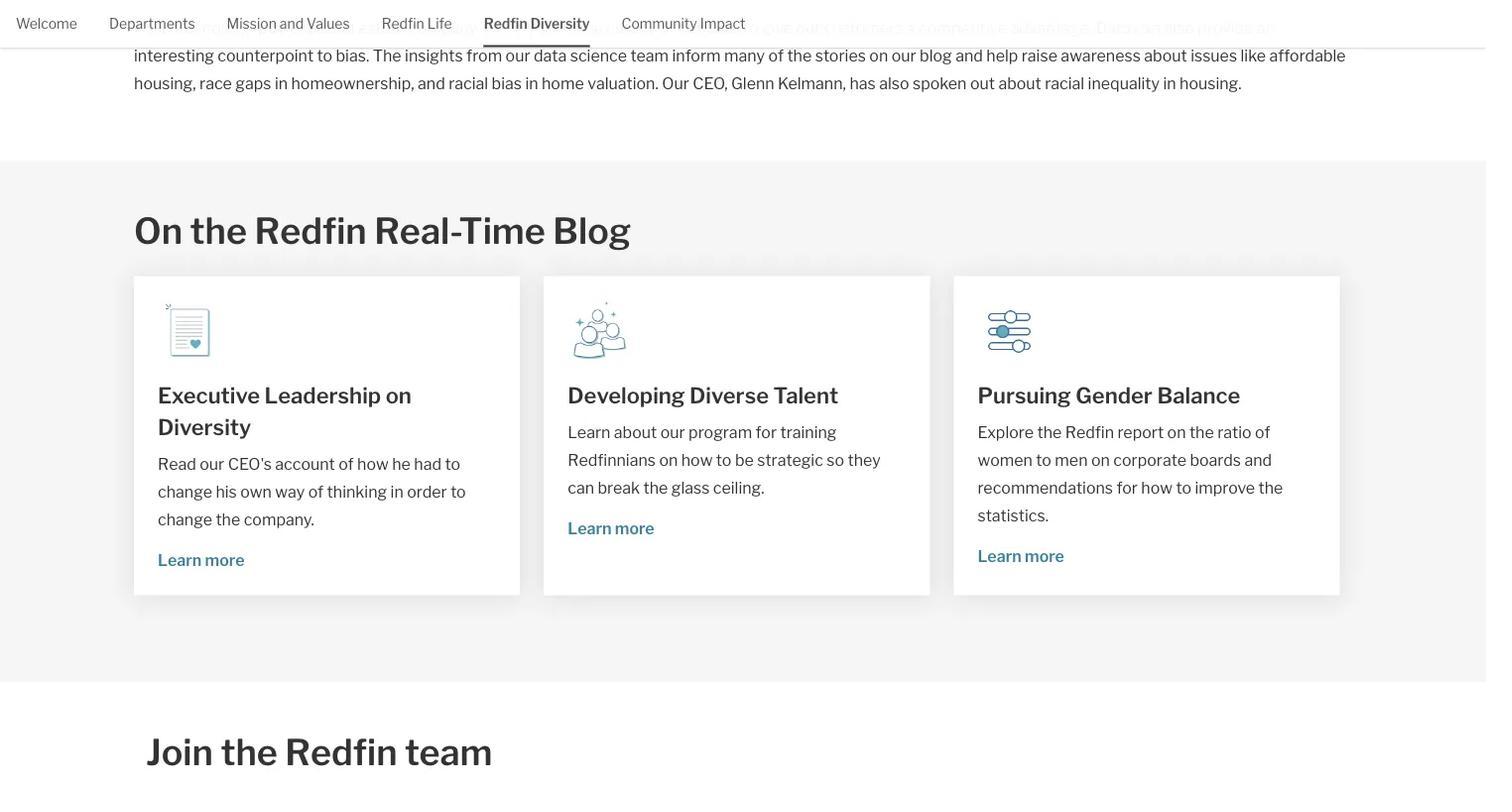 Task type: vqa. For each thing, say whether or not it's contained in the screenshot.
Leadership at the left of page
yes



Task type: locate. For each thing, give the bounding box(es) containing it.
racial
[[449, 74, 488, 93], [1045, 74, 1085, 93]]

data
[[706, 18, 740, 38], [534, 46, 567, 65]]

our inside read our ceo's account of how he had to change his own way of thinking in order to change the company.
[[200, 455, 224, 474]]

they
[[848, 451, 881, 470]]

departments link
[[109, 0, 195, 45]]

0 horizontal spatial racial
[[449, 74, 488, 93]]

like
[[1241, 46, 1266, 65]]

for up strategic
[[756, 423, 777, 442]]

about left issues
[[1144, 46, 1187, 65]]

2 horizontal spatial how
[[1141, 479, 1173, 498]]

the up boards
[[1190, 423, 1214, 442]]

0 vertical spatial team
[[631, 46, 669, 65]]

can inside the learn about our program for training redfinnians on how to be strategic so they can break the glass ceiling.
[[568, 479, 594, 498]]

inequality
[[1088, 74, 1160, 93]]

more
[[615, 519, 655, 539], [1025, 547, 1065, 566], [205, 551, 245, 570]]

2 horizontal spatial the dog house image
[[978, 300, 1041, 363]]

executive leadership on diversity
[[158, 382, 412, 440]]

stories
[[815, 46, 866, 65]]

learn down read
[[158, 551, 202, 570]]

a right the customers
[[907, 18, 916, 38]]

from
[[466, 46, 502, 65]]

talent
[[774, 382, 839, 409]]

2 change from the top
[[158, 510, 212, 530]]

redfin inside 'explore the redfin report on the ratio of women to men on corporate boards and recommendations for how to improve the statistics.'
[[1065, 423, 1114, 442]]

our up his
[[200, 455, 224, 474]]

community impact
[[622, 15, 746, 32]]

the dog house image for developing
[[568, 300, 631, 363]]

advantage.
[[1011, 18, 1092, 38]]

the inside read our ceo's account of how he had to change his own way of thinking in order to change the company.
[[216, 510, 240, 530]]

0 horizontal spatial learn more
[[158, 551, 245, 570]]

to
[[743, 18, 758, 38], [317, 46, 332, 65], [716, 451, 732, 470], [1036, 451, 1052, 470], [445, 455, 460, 474], [1176, 479, 1192, 498], [451, 483, 466, 502]]

1 horizontal spatial for
[[1117, 479, 1138, 498]]

break
[[598, 479, 640, 498]]

how left the he
[[357, 455, 389, 474]]

in down the he
[[391, 483, 404, 502]]

more for developing
[[615, 519, 655, 539]]

raise
[[1022, 46, 1058, 65]]

his
[[216, 483, 237, 502]]

company,
[[409, 18, 480, 38]]

and down ratio
[[1245, 451, 1272, 470]]

the up science
[[561, 18, 586, 38]]

of right ratio
[[1255, 423, 1271, 442]]

2 vertical spatial about
[[614, 423, 657, 442]]

learn
[[568, 423, 611, 442], [568, 519, 612, 539], [978, 547, 1022, 566], [158, 551, 202, 570]]

how
[[681, 451, 713, 470], [357, 455, 389, 474], [1141, 479, 1173, 498]]

and left values
[[280, 15, 304, 32]]

data up home
[[534, 46, 567, 65]]

executive
[[158, 382, 260, 409]]

strategic
[[757, 451, 823, 470]]

a right as
[[157, 18, 166, 38]]

about
[[1144, 46, 1187, 65], [999, 74, 1042, 93], [614, 423, 657, 442]]

to right order
[[451, 483, 466, 502]]

2 horizontal spatial about
[[1144, 46, 1187, 65]]

learn more down break
[[568, 519, 655, 539]]

bias
[[492, 74, 522, 93]]

0 horizontal spatial also
[[879, 74, 909, 93]]

1 horizontal spatial racial
[[1045, 74, 1085, 93]]

on inside the learn about our program for training redfinnians on how to be strategic so they can break the glass ceiling.
[[659, 451, 678, 470]]

developing
[[568, 382, 685, 409]]

change
[[158, 483, 212, 502], [158, 510, 212, 530]]

our
[[678, 18, 703, 38], [796, 18, 821, 38], [506, 46, 530, 65], [892, 46, 916, 65], [661, 423, 685, 442], [200, 455, 224, 474]]

0 horizontal spatial how
[[357, 455, 389, 474]]

for inside 'explore the redfin report on the ratio of women to men on corporate boards and recommendations for how to improve the statistics.'
[[1117, 479, 1138, 498]]

the dog house image for executive
[[158, 300, 221, 363]]

the up the kelmann,
[[787, 46, 812, 65]]

learn up redfinnians
[[568, 423, 611, 442]]

for inside the learn about our program for training redfinnians on how to be strategic so they can break the glass ceiling.
[[756, 423, 777, 442]]

in right gaps
[[275, 74, 288, 93]]

more down statistics.
[[1025, 547, 1065, 566]]

1 vertical spatial team
[[405, 731, 493, 774]]

explore
[[978, 423, 1034, 442]]

learn more down statistics.
[[978, 547, 1065, 566]]

our left program
[[661, 423, 685, 442]]

learn down break
[[568, 519, 612, 539]]

inform
[[672, 46, 721, 65]]

1 horizontal spatial diversity
[[530, 15, 590, 32]]

1 horizontal spatial how
[[681, 451, 713, 470]]

2 horizontal spatial learn more
[[978, 547, 1065, 566]]

1 the dog house image from the left
[[158, 300, 221, 363]]

on right report
[[1167, 423, 1186, 442]]

1 vertical spatial diversity
[[158, 414, 251, 440]]

to left be
[[716, 451, 732, 470]]

on right rely
[[539, 18, 558, 38]]

welcome link
[[16, 0, 77, 45]]

1 vertical spatial also
[[879, 74, 909, 93]]

0 horizontal spatial more
[[205, 551, 245, 570]]

diversity
[[530, 15, 590, 32], [158, 414, 251, 440]]

about down help
[[999, 74, 1042, 93]]

more down break
[[615, 519, 655, 539]]

0 horizontal spatial a
[[157, 18, 166, 38]]

1 horizontal spatial a
[[907, 18, 916, 38]]

1 horizontal spatial more
[[615, 519, 655, 539]]

issues
[[1191, 46, 1237, 65]]

also up issues
[[1164, 18, 1194, 38]]

the up the men
[[1037, 423, 1062, 442]]

how inside the learn about our program for training redfinnians on how to be strategic so they can break the glass ceiling.
[[681, 451, 713, 470]]

the down his
[[216, 510, 240, 530]]

community impact link
[[622, 0, 746, 45]]

team
[[631, 46, 669, 65], [405, 731, 493, 774]]

racial down from
[[449, 74, 488, 93]]

on
[[134, 209, 183, 252]]

1 horizontal spatial team
[[631, 46, 669, 65]]

1 horizontal spatial about
[[999, 74, 1042, 93]]

give
[[762, 18, 793, 38]]

more down company.
[[205, 551, 245, 570]]

and down competitive
[[956, 46, 983, 65]]

1 horizontal spatial also
[[1164, 18, 1194, 38]]

about up redfinnians
[[614, 423, 657, 442]]

the left glass
[[643, 479, 668, 498]]

men
[[1055, 451, 1088, 470]]

1 vertical spatial for
[[1117, 479, 1138, 498]]

spoken
[[913, 74, 967, 93]]

1 vertical spatial can
[[568, 479, 594, 498]]

0 vertical spatial can
[[1134, 18, 1161, 38]]

learn down statistics.
[[978, 547, 1022, 566]]

redfin
[[382, 15, 424, 32], [484, 15, 528, 32], [254, 209, 367, 252], [1065, 423, 1114, 442], [285, 731, 397, 774]]

0 horizontal spatial about
[[614, 423, 657, 442]]

how up glass
[[681, 451, 713, 470]]

values
[[307, 15, 350, 32]]

powered
[[258, 18, 324, 38]]

can right data at the top of page
[[1134, 18, 1161, 38]]

technology-
[[169, 18, 258, 38]]

the dog house image up executive
[[158, 300, 221, 363]]

0 horizontal spatial the dog house image
[[158, 300, 221, 363]]

learn for developing diverse talent
[[568, 519, 612, 539]]

welcome
[[16, 15, 77, 32]]

1 horizontal spatial learn more
[[568, 519, 655, 539]]

also right has
[[879, 74, 909, 93]]

diversity up science
[[530, 15, 590, 32]]

diversity inside redfin diversity link
[[530, 15, 590, 32]]

the dog house image up developing on the left
[[568, 300, 631, 363]]

so
[[827, 451, 844, 470]]

housing,
[[134, 74, 196, 93]]

on up the he
[[386, 382, 412, 409]]

learn more for executive leadership on diversity
[[158, 551, 245, 570]]

as
[[134, 18, 154, 38]]

1 horizontal spatial data
[[706, 18, 740, 38]]

0 horizontal spatial can
[[568, 479, 594, 498]]

glenn
[[731, 74, 775, 93]]

the dog house image
[[158, 300, 221, 363], [568, 300, 631, 363], [978, 300, 1041, 363]]

corporate
[[1114, 451, 1187, 470]]

developing diverse talent link
[[568, 379, 906, 411]]

on
[[539, 18, 558, 38], [870, 46, 888, 65], [386, 382, 412, 409], [1167, 423, 1186, 442], [659, 451, 678, 470], [1091, 451, 1110, 470]]

help
[[987, 46, 1018, 65]]

on up glass
[[659, 451, 678, 470]]

0 horizontal spatial for
[[756, 423, 777, 442]]

redfin for on
[[254, 209, 367, 252]]

0 horizontal spatial team
[[405, 731, 493, 774]]

2 the dog house image from the left
[[568, 300, 631, 363]]

our down rely
[[506, 46, 530, 65]]

2 horizontal spatial more
[[1025, 547, 1065, 566]]

3 the dog house image from the left
[[978, 300, 1041, 363]]

can inside 'as a technology-powered real estate company, we rely on the accuracy of our data to give our customers a competitive advantage. data can also provide an interesting counterpoint to bias. the insights from our data science team inform many of the stories on our blog and help raise awareness about issues like'
[[1134, 18, 1161, 38]]

learn more for pursuing gender balance
[[978, 547, 1065, 566]]

how down corporate
[[1141, 479, 1173, 498]]

0 vertical spatial change
[[158, 483, 212, 502]]

0 vertical spatial for
[[756, 423, 777, 442]]

1 change from the top
[[158, 483, 212, 502]]

learn more down his
[[158, 551, 245, 570]]

diversity down executive
[[158, 414, 251, 440]]

0 horizontal spatial diversity
[[158, 414, 251, 440]]

pursuing
[[978, 382, 1071, 409]]

0 horizontal spatial data
[[534, 46, 567, 65]]

0 vertical spatial also
[[1164, 18, 1194, 38]]

about inside the learn about our program for training redfinnians on how to be strategic so they can break the glass ceiling.
[[614, 423, 657, 442]]

data up the many
[[706, 18, 740, 38]]

for
[[756, 423, 777, 442], [1117, 479, 1138, 498]]

1 horizontal spatial can
[[1134, 18, 1161, 38]]

0 vertical spatial about
[[1144, 46, 1187, 65]]

redfin diversity
[[484, 15, 590, 32]]

own
[[240, 483, 272, 502]]

1 vertical spatial about
[[999, 74, 1042, 93]]

racial down raise
[[1045, 74, 1085, 93]]

out
[[970, 74, 995, 93]]

0 vertical spatial diversity
[[530, 15, 590, 32]]

the dog house image up pursuing
[[978, 300, 1041, 363]]

for down corporate
[[1117, 479, 1138, 498]]

1 racial from the left
[[449, 74, 488, 93]]

race
[[199, 74, 232, 93]]

0 vertical spatial data
[[706, 18, 740, 38]]

1 vertical spatial data
[[534, 46, 567, 65]]

counterpoint
[[218, 46, 314, 65]]

can left break
[[568, 479, 594, 498]]

of up the "thinking"
[[339, 455, 354, 474]]

learn for pursuing gender balance
[[978, 547, 1022, 566]]

1 horizontal spatial the dog house image
[[568, 300, 631, 363]]

read
[[158, 455, 196, 474]]

1 vertical spatial change
[[158, 510, 212, 530]]

provide
[[1198, 18, 1254, 38]]

more for executive
[[205, 551, 245, 570]]

and down insights
[[418, 74, 445, 93]]



Task type: describe. For each thing, give the bounding box(es) containing it.
redfinnians
[[568, 451, 656, 470]]

community
[[622, 15, 697, 32]]

affordable
[[1270, 46, 1346, 65]]

pursuing gender balance
[[978, 382, 1241, 409]]

join
[[146, 731, 213, 774]]

the right improve
[[1259, 479, 1283, 498]]

customers
[[824, 18, 903, 38]]

learn for executive leadership on diversity
[[158, 551, 202, 570]]

in right 'bias'
[[525, 74, 538, 93]]

executive leadership on diversity link
[[158, 379, 496, 443]]

also inside 'as a technology-powered real estate company, we rely on the accuracy of our data to give our customers a competitive advantage. data can also provide an interesting counterpoint to bias. the insights from our data science team inform many of the stories on our blog and help raise awareness about issues like'
[[1164, 18, 1194, 38]]

gaps
[[235, 74, 271, 93]]

race gaps in homeownership, and racial bias in home valuation. our ceo, glenn kelmann, has also spoken out about racial inequality in housing.
[[199, 74, 1242, 93]]

the dog house image for pursuing
[[978, 300, 1041, 363]]

redfin inside redfin diversity link
[[484, 15, 528, 32]]

account
[[275, 455, 335, 474]]

boards
[[1190, 451, 1241, 470]]

impact
[[700, 15, 746, 32]]

in inside read our ceo's account of how he had to change his own way of thinking in order to change the company.
[[391, 483, 404, 502]]

balance
[[1157, 382, 1241, 409]]

improve
[[1195, 479, 1255, 498]]

and inside 'explore the redfin report on the ratio of women to men on corporate boards and recommendations for how to improve the statistics.'
[[1245, 451, 1272, 470]]

time
[[459, 209, 546, 252]]

the
[[373, 46, 402, 65]]

statistics.
[[978, 506, 1049, 526]]

to left the men
[[1036, 451, 1052, 470]]

mission and values
[[227, 15, 350, 32]]

2 racial from the left
[[1045, 74, 1085, 93]]

to inside the learn about our program for training redfinnians on how to be strategic so they can break the glass ceiling.
[[716, 451, 732, 470]]

more for pursuing
[[1025, 547, 1065, 566]]

housing.
[[1180, 74, 1242, 93]]

we
[[483, 18, 505, 38]]

to left improve
[[1176, 479, 1192, 498]]

to right had
[[445, 455, 460, 474]]

explore the redfin report on the ratio of women to men on corporate boards and recommendations for how to improve the statistics.
[[978, 423, 1283, 526]]

diverse
[[690, 382, 769, 409]]

the right on
[[190, 209, 247, 252]]

of right way
[[308, 483, 324, 502]]

accuracy
[[589, 18, 656, 38]]

real-
[[374, 209, 459, 252]]

developing diverse talent
[[568, 382, 839, 409]]

glass
[[672, 479, 710, 498]]

of up inform
[[660, 18, 675, 38]]

interesting
[[134, 46, 214, 65]]

of down the give
[[769, 46, 784, 65]]

women
[[978, 451, 1033, 470]]

valuation.
[[588, 74, 659, 93]]

the right join
[[221, 731, 278, 774]]

awareness
[[1061, 46, 1141, 65]]

mission and values link
[[227, 0, 350, 45]]

as a technology-powered real estate company, we rely on the accuracy of our data to give our customers a competitive advantage. data can also provide an interesting counterpoint to bias. the insights from our data science team inform many of the stories on our blog and help raise awareness about issues like
[[134, 18, 1275, 65]]

redfin for join
[[285, 731, 397, 774]]

competitive
[[919, 18, 1007, 38]]

in left housing.
[[1163, 74, 1176, 93]]

gender
[[1076, 382, 1153, 409]]

training
[[780, 423, 837, 442]]

data
[[1096, 18, 1131, 38]]

pursuing gender balance link
[[978, 379, 1316, 411]]

join the redfin team
[[146, 731, 493, 774]]

thinking
[[327, 483, 387, 502]]

home
[[542, 74, 584, 93]]

1 a from the left
[[157, 18, 166, 38]]

2 a from the left
[[907, 18, 916, 38]]

learn inside the learn about our program for training redfinnians on how to be strategic so they can break the glass ceiling.
[[568, 423, 611, 442]]

about inside 'as a technology-powered real estate company, we rely on the accuracy of our data to give our customers a competitive advantage. data can also provide an interesting counterpoint to bias. the insights from our data science team inform many of the stories on our blog and help raise awareness about issues like'
[[1144, 46, 1187, 65]]

redfin for explore
[[1065, 423, 1114, 442]]

redfin inside redfin life link
[[382, 15, 424, 32]]

redfin life link
[[382, 0, 452, 45]]

science
[[570, 46, 627, 65]]

ceo,
[[693, 74, 728, 93]]

bias.
[[336, 46, 369, 65]]

had
[[414, 455, 442, 474]]

way
[[275, 483, 305, 502]]

ceo's
[[228, 455, 272, 474]]

our
[[662, 74, 689, 93]]

estate
[[358, 18, 406, 38]]

to left the give
[[743, 18, 758, 38]]

redfin diversity link
[[484, 0, 590, 45]]

how inside read our ceo's account of how he had to change his own way of thinking in order to change the company.
[[357, 455, 389, 474]]

program
[[689, 423, 752, 442]]

he
[[392, 455, 411, 474]]

diversity inside executive leadership on diversity
[[158, 414, 251, 440]]

on down the customers
[[870, 46, 888, 65]]

read our ceo's account of how he had to change his own way of thinking in order to change the company.
[[158, 455, 466, 530]]

and inside 'as a technology-powered real estate company, we rely on the accuracy of our data to give our customers a competitive advantage. data can also provide an interesting counterpoint to bias. the insights from our data science team inform many of the stories on our blog and help raise awareness about issues like'
[[956, 46, 983, 65]]

how inside 'explore the redfin report on the ratio of women to men on corporate boards and recommendations for how to improve the statistics.'
[[1141, 479, 1173, 498]]

leadership
[[265, 382, 381, 409]]

redfin life
[[382, 15, 452, 32]]

on inside executive leadership on diversity
[[386, 382, 412, 409]]

homeownership,
[[291, 74, 414, 93]]

learn more for developing diverse talent
[[568, 519, 655, 539]]

rely
[[508, 18, 536, 38]]

departments
[[109, 15, 195, 32]]

our right the give
[[796, 18, 821, 38]]

kelmann,
[[778, 74, 846, 93]]

the inside the learn about our program for training redfinnians on how to be strategic so they can break the glass ceiling.
[[643, 479, 668, 498]]

our left 'blog'
[[892, 46, 916, 65]]

many
[[724, 46, 765, 65]]

to left bias.
[[317, 46, 332, 65]]

our up inform
[[678, 18, 703, 38]]

on right the men
[[1091, 451, 1110, 470]]

mission
[[227, 15, 277, 32]]

affordable housing,
[[134, 46, 1346, 93]]

has
[[850, 74, 876, 93]]

of inside 'explore the redfin report on the ratio of women to men on corporate boards and recommendations for how to improve the statistics.'
[[1255, 423, 1271, 442]]

on the redfin real-time blog
[[134, 209, 631, 252]]

be
[[735, 451, 754, 470]]

our inside the learn about our program for training redfinnians on how to be strategic so they can break the glass ceiling.
[[661, 423, 685, 442]]

blog
[[920, 46, 952, 65]]

team inside 'as a technology-powered real estate company, we rely on the accuracy of our data to give our customers a competitive advantage. data can also provide an interesting counterpoint to bias. the insights from our data science team inform many of the stories on our blog and help raise awareness about issues like'
[[631, 46, 669, 65]]

learn about our program for training redfinnians on how to be strategic so they can break the glass ceiling.
[[568, 423, 881, 498]]

recommendations
[[978, 479, 1113, 498]]

company.
[[244, 510, 314, 530]]



